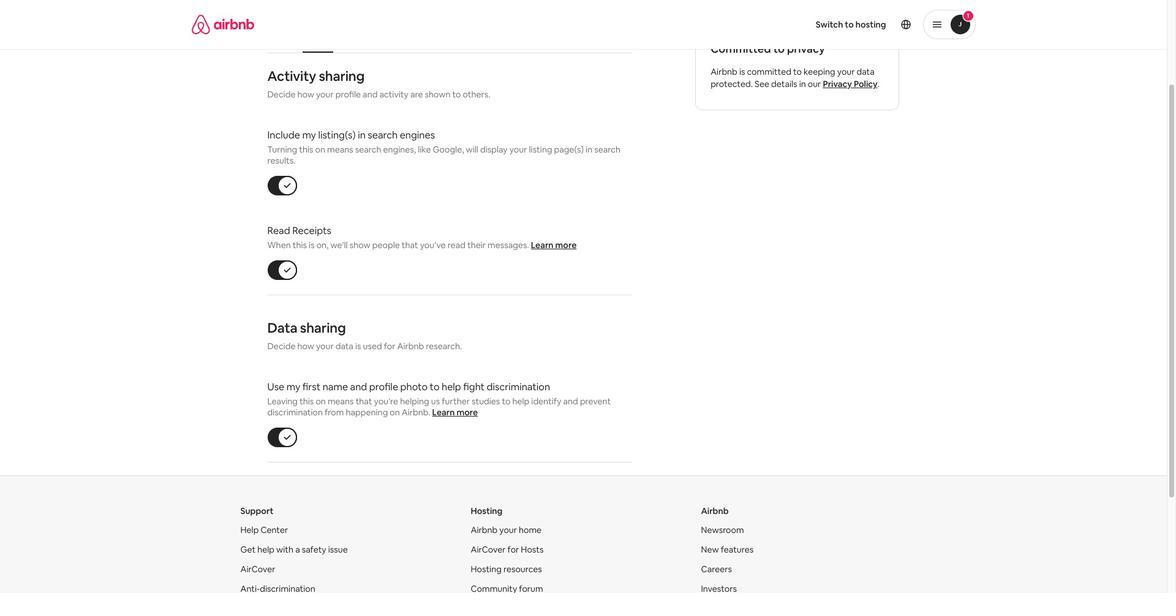 Task type: vqa. For each thing, say whether or not it's contained in the screenshot.


Task type: locate. For each thing, give the bounding box(es) containing it.
0 vertical spatial sharing
[[319, 67, 365, 85]]

include my listing(s) in search engines turning this on means search engines, like google, will display your listing page(s) in search results.
[[267, 129, 621, 166]]

0 vertical spatial my
[[302, 129, 316, 142]]

page(s)
[[554, 144, 584, 155]]

your
[[837, 66, 855, 77], [316, 89, 334, 100], [510, 144, 527, 155], [316, 341, 334, 352], [499, 524, 517, 535]]

aircover for hosts link
[[471, 544, 544, 555]]

how down activity
[[297, 89, 314, 100]]

2 vertical spatial help
[[257, 544, 275, 555]]

2 hosting from the top
[[471, 564, 502, 575]]

0 vertical spatial is
[[739, 66, 745, 77]]

to right the shown
[[452, 89, 461, 100]]

switch to hosting link
[[809, 12, 894, 37]]

to inside airbnb is committed to keeping your data protected. see details in our
[[793, 66, 802, 77]]

0 vertical spatial that
[[402, 240, 418, 251]]

for right "used"
[[384, 341, 396, 352]]

decide down data
[[267, 341, 296, 352]]

your up name
[[316, 341, 334, 352]]

1 vertical spatial aircover
[[240, 564, 275, 575]]

0 horizontal spatial aircover
[[240, 564, 275, 575]]

leaving this on means that you're helping us further studies to help identify and prevent discrimination from happening on airbnb.
[[267, 396, 611, 418]]

in right listing(s)
[[358, 129, 366, 142]]

sharing right data
[[300, 319, 346, 336]]

0 horizontal spatial in
[[358, 129, 366, 142]]

discrimination up identify
[[487, 380, 550, 393]]

2 vertical spatial and
[[563, 396, 578, 407]]

decide inside data sharing decide how your data is used for airbnb research.
[[267, 341, 296, 352]]

1 horizontal spatial profile
[[369, 380, 398, 393]]

on left airbnb. at the bottom left of page
[[390, 407, 400, 418]]

this right turning
[[299, 144, 313, 155]]

from
[[325, 407, 344, 418]]

identify
[[531, 396, 561, 407]]

this down receipts
[[293, 240, 307, 251]]

activity
[[380, 89, 409, 100]]

hosts
[[521, 544, 544, 555]]

is inside read receipts when this is on, we'll show people that you've read their messages. learn more
[[309, 240, 315, 251]]

1 vertical spatial sharing
[[300, 319, 346, 336]]

means
[[327, 144, 353, 155], [328, 396, 354, 407]]

help left identify
[[512, 396, 530, 407]]

used
[[363, 341, 382, 352]]

receipts
[[292, 224, 331, 237]]

privacy policy .
[[823, 78, 880, 89]]

decide inside activity sharing decide how your profile and activity are shown to others.
[[267, 89, 296, 100]]

1 horizontal spatial that
[[402, 240, 418, 251]]

aircover down get at the bottom left of the page
[[240, 564, 275, 575]]

airbnb your home link
[[471, 524, 542, 535]]

new features link
[[701, 544, 754, 555]]

1 vertical spatial this
[[293, 240, 307, 251]]

1 horizontal spatial more
[[555, 240, 577, 251]]

1 how from the top
[[297, 89, 314, 100]]

0 vertical spatial and
[[363, 89, 378, 100]]

a
[[295, 544, 300, 555]]

1 vertical spatial more
[[457, 407, 478, 418]]

committed
[[747, 66, 792, 77]]

1 horizontal spatial is
[[355, 341, 361, 352]]

help up further
[[442, 380, 461, 393]]

1 horizontal spatial help
[[442, 380, 461, 393]]

tab list
[[267, 22, 632, 53]]

1 means from the top
[[327, 144, 353, 155]]

0 vertical spatial how
[[297, 89, 314, 100]]

sharing right activity
[[319, 67, 365, 85]]

more down fight
[[457, 407, 478, 418]]

in right page(s)
[[586, 144, 593, 155]]

0 horizontal spatial more
[[457, 407, 478, 418]]

0 vertical spatial data
[[857, 66, 875, 77]]

airbnb for airbnb
[[701, 505, 729, 516]]

results.
[[267, 155, 296, 166]]

your down activity
[[316, 89, 334, 100]]

search
[[368, 129, 398, 142], [355, 144, 381, 155], [594, 144, 621, 155]]

1 vertical spatial hosting
[[471, 564, 502, 575]]

2 horizontal spatial is
[[739, 66, 745, 77]]

issue
[[328, 544, 348, 555]]

0 horizontal spatial is
[[309, 240, 315, 251]]

profile inside activity sharing decide how your profile and activity are shown to others.
[[336, 89, 361, 100]]

my inside include my listing(s) in search engines turning this on means search engines, like google, will display your listing page(s) in search results.
[[302, 129, 316, 142]]

sharing
[[319, 67, 365, 85], [300, 319, 346, 336]]

is up protected.
[[739, 66, 745, 77]]

decide for data sharing
[[267, 341, 296, 352]]

your inside activity sharing decide how your profile and activity are shown to others.
[[316, 89, 334, 100]]

2 how from the top
[[297, 341, 314, 352]]

0 vertical spatial decide
[[267, 89, 296, 100]]

decide
[[267, 89, 296, 100], [267, 341, 296, 352]]

0 vertical spatial aircover
[[471, 544, 506, 555]]

is inside airbnb is committed to keeping your data protected. see details in our
[[739, 66, 745, 77]]

1 vertical spatial that
[[356, 396, 372, 407]]

1
[[967, 12, 970, 20]]

airbnb left 'research.' on the left of page
[[397, 341, 424, 352]]

0 horizontal spatial for
[[384, 341, 396, 352]]

this down first
[[300, 396, 314, 407]]

aircover link
[[240, 564, 275, 575]]

2 means from the top
[[328, 396, 354, 407]]

0 horizontal spatial profile
[[336, 89, 361, 100]]

learn more
[[432, 407, 478, 418]]

1 vertical spatial help
[[512, 396, 530, 407]]

1 horizontal spatial discrimination
[[487, 380, 550, 393]]

2 vertical spatial is
[[355, 341, 361, 352]]

and left activity on the top of the page
[[363, 89, 378, 100]]

see
[[755, 78, 770, 89]]

1 horizontal spatial data
[[857, 66, 875, 77]]

2 vertical spatial this
[[300, 396, 314, 407]]

1 horizontal spatial learn
[[531, 240, 554, 251]]

1 horizontal spatial aircover
[[471, 544, 506, 555]]

further
[[442, 396, 470, 407]]

and
[[363, 89, 378, 100], [350, 380, 367, 393], [563, 396, 578, 407]]

data inside data sharing decide how your data is used for airbnb research.
[[336, 341, 353, 352]]

committed
[[711, 42, 771, 56]]

2 horizontal spatial in
[[799, 78, 806, 89]]

learn inside read receipts when this is on, we'll show people that you've read their messages. learn more
[[531, 240, 554, 251]]

airbnb for airbnb is committed to keeping your data protected. see details in our
[[711, 66, 738, 77]]

airbnb up 'newsroom'
[[701, 505, 729, 516]]

get help with a safety issue
[[240, 544, 348, 555]]

airbnb inside airbnb is committed to keeping your data protected. see details in our
[[711, 66, 738, 77]]

more right the messages.
[[555, 240, 577, 251]]

help inside leaving this on means that you're helping us further studies to help identify and prevent discrimination from happening on airbnb.
[[512, 396, 530, 407]]

0 vertical spatial discrimination
[[487, 380, 550, 393]]

0 horizontal spatial data
[[336, 341, 353, 352]]

1 horizontal spatial my
[[302, 129, 316, 142]]

0 vertical spatial for
[[384, 341, 396, 352]]

means down name
[[328, 396, 354, 407]]

this
[[299, 144, 313, 155], [293, 240, 307, 251], [300, 396, 314, 407]]

help
[[442, 380, 461, 393], [512, 396, 530, 407], [257, 544, 275, 555]]

2 decide from the top
[[267, 341, 296, 352]]

0 vertical spatial in
[[799, 78, 806, 89]]

1 vertical spatial and
[[350, 380, 367, 393]]

that inside read receipts when this is on, we'll show people that you've read their messages. learn more
[[402, 240, 418, 251]]

hosting up airbnb your home link
[[471, 505, 503, 516]]

to up details on the top of page
[[793, 66, 802, 77]]

newsroom
[[701, 524, 744, 535]]

airbnb
[[711, 66, 738, 77], [397, 341, 424, 352], [701, 505, 729, 516], [471, 524, 498, 535]]

.
[[878, 78, 880, 89]]

for inside data sharing decide how your data is used for airbnb research.
[[384, 341, 396, 352]]

more
[[555, 240, 577, 251], [457, 407, 478, 418]]

your left listing
[[510, 144, 527, 155]]

0 vertical spatial more
[[555, 240, 577, 251]]

sharing for activity sharing
[[319, 67, 365, 85]]

2 horizontal spatial help
[[512, 396, 530, 407]]

your inside include my listing(s) in search engines turning this on means search engines, like google, will display your listing page(s) in search results.
[[510, 144, 527, 155]]

in left our
[[799, 78, 806, 89]]

profile for sharing
[[336, 89, 361, 100]]

to up the committed
[[774, 42, 785, 56]]

how up first
[[297, 341, 314, 352]]

to right studies
[[502, 396, 511, 407]]

their
[[467, 240, 486, 251]]

0 vertical spatial learn
[[531, 240, 554, 251]]

listing
[[529, 144, 552, 155]]

0 horizontal spatial discrimination
[[267, 407, 323, 418]]

listing(s)
[[318, 129, 356, 142]]

1 vertical spatial profile
[[369, 380, 398, 393]]

means inside leaving this on means that you're helping us further studies to help identify and prevent discrimination from happening on airbnb.
[[328, 396, 354, 407]]

0 vertical spatial means
[[327, 144, 353, 155]]

newsroom link
[[701, 524, 744, 535]]

that left you've
[[402, 240, 418, 251]]

0 vertical spatial profile
[[336, 89, 361, 100]]

hosting down aircover for hosts
[[471, 564, 502, 575]]

1 hosting from the top
[[471, 505, 503, 516]]

hosting
[[471, 505, 503, 516], [471, 564, 502, 575]]

new features
[[701, 544, 754, 555]]

aircover for aircover for hosts
[[471, 544, 506, 555]]

discrimination down first
[[267, 407, 323, 418]]

0 horizontal spatial learn
[[432, 407, 455, 418]]

google,
[[433, 144, 464, 155]]

how
[[297, 89, 314, 100], [297, 341, 314, 352]]

you've
[[420, 240, 446, 251]]

that left you're
[[356, 396, 372, 407]]

help right get at the bottom left of the page
[[257, 544, 275, 555]]

airbnb up 'aircover for hosts' link
[[471, 524, 498, 535]]

when
[[267, 240, 291, 251]]

airbnb up protected.
[[711, 66, 738, 77]]

on
[[315, 144, 325, 155], [316, 396, 326, 407], [390, 407, 400, 418]]

and right identify
[[563, 396, 578, 407]]

learn
[[531, 240, 554, 251], [432, 407, 455, 418]]

sharing inside data sharing decide how your data is used for airbnb research.
[[300, 319, 346, 336]]

privacy policy link
[[823, 78, 878, 89]]

1 vertical spatial my
[[287, 380, 300, 393]]

to right switch
[[845, 19, 854, 30]]

1 decide from the top
[[267, 89, 296, 100]]

data left "used"
[[336, 341, 353, 352]]

profile up listing(s)
[[336, 89, 361, 100]]

1 vertical spatial learn
[[432, 407, 455, 418]]

1 vertical spatial data
[[336, 341, 353, 352]]

careers
[[701, 564, 732, 575]]

1 vertical spatial decide
[[267, 341, 296, 352]]

1 vertical spatial how
[[297, 341, 314, 352]]

data
[[857, 66, 875, 77], [336, 341, 353, 352]]

0 vertical spatial hosting
[[471, 505, 503, 516]]

is left "used"
[[355, 341, 361, 352]]

this inside leaving this on means that you're helping us further studies to help identify and prevent discrimination from happening on airbnb.
[[300, 396, 314, 407]]

in inside airbnb is committed to keeping your data protected. see details in our
[[799, 78, 806, 89]]

fight
[[463, 380, 485, 393]]

for
[[384, 341, 396, 352], [508, 544, 519, 555]]

1 vertical spatial for
[[508, 544, 519, 555]]

data up the policy
[[857, 66, 875, 77]]

how inside activity sharing decide how your profile and activity are shown to others.
[[297, 89, 314, 100]]

my right include at the left of the page
[[302, 129, 316, 142]]

profile up you're
[[369, 380, 398, 393]]

your up "privacy policy" link
[[837, 66, 855, 77]]

that
[[402, 240, 418, 251], [356, 396, 372, 407]]

get
[[240, 544, 256, 555]]

1 button
[[923, 10, 976, 39]]

sharing inside activity sharing decide how your profile and activity are shown to others.
[[319, 67, 365, 85]]

1 vertical spatial means
[[328, 396, 354, 407]]

1 vertical spatial discrimination
[[267, 407, 323, 418]]

for left hosts
[[508, 544, 519, 555]]

0 horizontal spatial that
[[356, 396, 372, 407]]

airbnb for airbnb your home
[[471, 524, 498, 535]]

search left engines, at top left
[[355, 144, 381, 155]]

0 vertical spatial this
[[299, 144, 313, 155]]

aircover for hosts
[[471, 544, 544, 555]]

on down listing(s)
[[315, 144, 325, 155]]

2 vertical spatial in
[[586, 144, 593, 155]]

is left on,
[[309, 240, 315, 251]]

search up engines, at top left
[[368, 129, 398, 142]]

1 horizontal spatial for
[[508, 544, 519, 555]]

on down first
[[316, 396, 326, 407]]

my right use
[[287, 380, 300, 393]]

learn more link
[[531, 240, 577, 251]]

1 vertical spatial is
[[309, 240, 315, 251]]

my
[[302, 129, 316, 142], [287, 380, 300, 393]]

use my first name and profile photo to help fight discrimination
[[267, 380, 550, 393]]

more inside read receipts when this is on, we'll show people that you've read their messages. learn more
[[555, 240, 577, 251]]

decide down activity
[[267, 89, 296, 100]]

means down listing(s)
[[327, 144, 353, 155]]

show
[[350, 240, 370, 251]]

aircover down airbnb your home
[[471, 544, 506, 555]]

1 vertical spatial in
[[358, 129, 366, 142]]

search right page(s)
[[594, 144, 621, 155]]

how for activity
[[297, 89, 314, 100]]

0 horizontal spatial my
[[287, 380, 300, 393]]

and right name
[[350, 380, 367, 393]]

how inside data sharing decide how your data is used for airbnb research.
[[297, 341, 314, 352]]

is inside data sharing decide how your data is used for airbnb research.
[[355, 341, 361, 352]]



Task type: describe. For each thing, give the bounding box(es) containing it.
turning
[[267, 144, 297, 155]]

are
[[410, 89, 423, 100]]

hosting for hosting resources
[[471, 564, 502, 575]]

profile element
[[598, 0, 976, 49]]

my for use
[[287, 380, 300, 393]]

your inside airbnb is committed to keeping your data protected. see details in our
[[837, 66, 855, 77]]

data sharing decide how your data is used for airbnb research.
[[267, 319, 462, 352]]

photo
[[400, 380, 428, 393]]

discrimination inside leaving this on means that you're helping us further studies to help identify and prevent discrimination from happening on airbnb.
[[267, 407, 323, 418]]

our
[[808, 78, 821, 89]]

keeping
[[804, 66, 836, 77]]

means inside include my listing(s) in search engines turning this on means search engines, like google, will display your listing page(s) in search results.
[[327, 144, 353, 155]]

prevent
[[580, 396, 611, 407]]

and inside leaving this on means that you're helping us further studies to help identify and prevent discrimination from happening on airbnb.
[[563, 396, 578, 407]]

to inside profile element
[[845, 19, 854, 30]]

studies
[[472, 396, 500, 407]]

messages.
[[488, 240, 529, 251]]

0 horizontal spatial help
[[257, 544, 275, 555]]

data
[[267, 319, 297, 336]]

0 vertical spatial help
[[442, 380, 461, 393]]

details
[[771, 78, 797, 89]]

read
[[448, 240, 466, 251]]

new
[[701, 544, 719, 555]]

read receipts when this is on, we'll show people that you've read their messages. learn more
[[267, 224, 577, 251]]

airbnb.
[[402, 407, 430, 418]]

we'll
[[331, 240, 348, 251]]

activity sharing decide how your profile and activity are shown to others.
[[267, 67, 490, 100]]

privacy
[[823, 78, 852, 89]]

activity
[[267, 67, 316, 85]]

engines,
[[383, 144, 416, 155]]

home
[[519, 524, 542, 535]]

that inside leaving this on means that you're helping us further studies to help identify and prevent discrimination from happening on airbnb.
[[356, 396, 372, 407]]

will
[[466, 144, 478, 155]]

airbnb is committed to keeping your data protected. see details in our
[[711, 66, 875, 89]]

to inside leaving this on means that you're helping us further studies to help identify and prevent discrimination from happening on airbnb.
[[502, 396, 511, 407]]

with
[[276, 544, 294, 555]]

careers link
[[701, 564, 732, 575]]

us
[[431, 396, 440, 407]]

safety
[[302, 544, 326, 555]]

resources
[[504, 564, 542, 575]]

profile for my
[[369, 380, 398, 393]]

features
[[721, 544, 754, 555]]

include
[[267, 129, 300, 142]]

switch to hosting
[[816, 19, 886, 30]]

first
[[303, 380, 321, 393]]

aircover for aircover link
[[240, 564, 275, 575]]

engines
[[400, 129, 435, 142]]

hosting resources
[[471, 564, 542, 575]]

learn more button
[[432, 407, 478, 418]]

this inside read receipts when this is on, we'll show people that you've read their messages. learn more
[[293, 240, 307, 251]]

help center link
[[240, 524, 288, 535]]

leaving
[[267, 396, 298, 407]]

data inside airbnb is committed to keeping your data protected. see details in our
[[857, 66, 875, 77]]

center
[[261, 524, 288, 535]]

use
[[267, 380, 284, 393]]

protected.
[[711, 78, 753, 89]]

hosting resources link
[[471, 564, 542, 575]]

to inside activity sharing decide how your profile and activity are shown to others.
[[452, 89, 461, 100]]

to up us
[[430, 380, 440, 393]]

shown
[[425, 89, 451, 100]]

this inside include my listing(s) in search engines turning this on means search engines, like google, will display your listing page(s) in search results.
[[299, 144, 313, 155]]

helping
[[400, 396, 429, 407]]

research.
[[426, 341, 462, 352]]

policy
[[854, 78, 878, 89]]

support
[[240, 505, 274, 516]]

your inside data sharing decide how your data is used for airbnb research.
[[316, 341, 334, 352]]

your up 'aircover for hosts' link
[[499, 524, 517, 535]]

hosting for hosting
[[471, 505, 503, 516]]

happening
[[346, 407, 388, 418]]

get help with a safety issue link
[[240, 544, 348, 555]]

hosting
[[856, 19, 886, 30]]

1 horizontal spatial in
[[586, 144, 593, 155]]

read
[[267, 224, 290, 237]]

people
[[372, 240, 400, 251]]

airbnb your home
[[471, 524, 542, 535]]

committed to privacy
[[711, 42, 825, 56]]

switch
[[816, 19, 843, 30]]

airbnb inside data sharing decide how your data is used for airbnb research.
[[397, 341, 424, 352]]

how for data
[[297, 341, 314, 352]]

sharing for data sharing
[[300, 319, 346, 336]]

help center
[[240, 524, 288, 535]]

name
[[323, 380, 348, 393]]

my for include
[[302, 129, 316, 142]]

you're
[[374, 396, 398, 407]]

and inside activity sharing decide how your profile and activity are shown to others.
[[363, 89, 378, 100]]

on inside include my listing(s) in search engines turning this on means search engines, like google, will display your listing page(s) in search results.
[[315, 144, 325, 155]]

privacy
[[787, 42, 825, 56]]

help
[[240, 524, 259, 535]]

decide for activity sharing
[[267, 89, 296, 100]]

on,
[[317, 240, 329, 251]]

others.
[[463, 89, 490, 100]]



